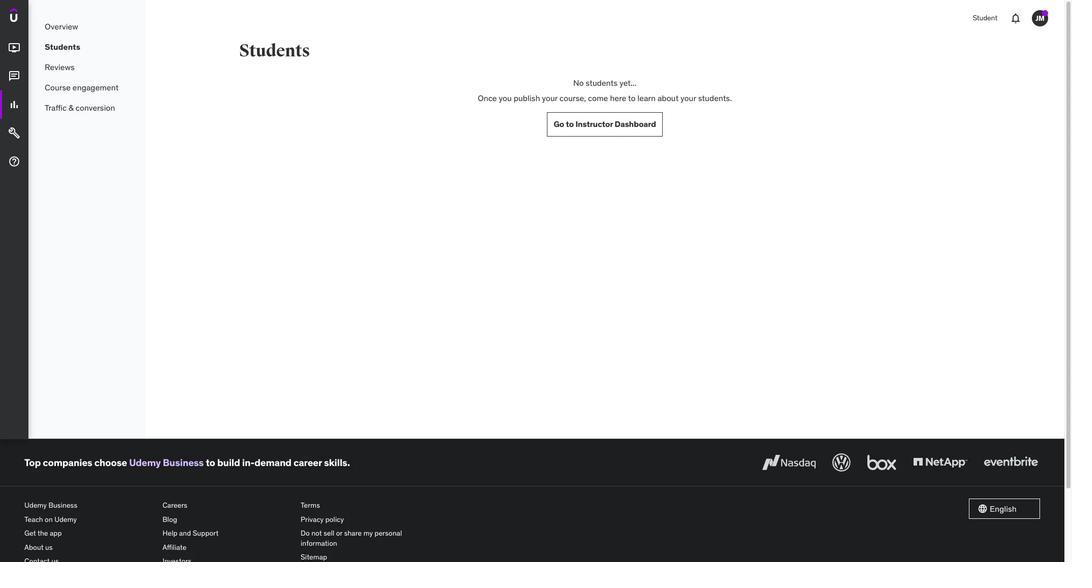 Task type: vqa. For each thing, say whether or not it's contained in the screenshot.
topmost to
yes



Task type: describe. For each thing, give the bounding box(es) containing it.
top companies choose udemy business to build in-demand career skills.
[[24, 456, 350, 469]]

policy
[[325, 515, 344, 524]]

nasdaq image
[[760, 452, 818, 474]]

conversion
[[76, 103, 115, 113]]

eventbrite image
[[982, 452, 1040, 474]]

udemy image
[[10, 8, 56, 25]]

about us link
[[24, 541, 154, 555]]

not
[[311, 529, 322, 538]]

1 horizontal spatial business
[[163, 456, 204, 469]]

help
[[163, 529, 177, 538]]

dashboard
[[615, 119, 656, 129]]

box image
[[865, 452, 899, 474]]

go to instructor dashboard
[[554, 119, 656, 129]]

english
[[990, 504, 1017, 514]]

in-
[[242, 456, 254, 469]]

publish
[[514, 93, 540, 103]]

personal
[[375, 529, 402, 538]]

privacy policy link
[[301, 513, 431, 527]]

reviews
[[45, 62, 75, 72]]

1 vertical spatial udemy
[[24, 501, 47, 510]]

student link
[[967, 6, 1004, 30]]

no
[[573, 78, 584, 88]]

notifications image
[[1010, 12, 1022, 24]]

course,
[[560, 93, 586, 103]]

terms link
[[301, 499, 431, 513]]

share
[[344, 529, 362, 538]]

my
[[364, 529, 373, 538]]

once
[[478, 93, 497, 103]]

traffic & conversion link
[[28, 98, 145, 118]]

once you publish your course, come here to learn about your students.
[[478, 93, 732, 103]]

course
[[45, 82, 71, 92]]

students
[[586, 78, 618, 88]]

1 horizontal spatial to
[[566, 119, 574, 129]]

engagement
[[73, 82, 119, 92]]

companies
[[43, 456, 92, 469]]

affiliate
[[163, 543, 187, 552]]

0 vertical spatial udemy business link
[[129, 456, 204, 469]]

2 horizontal spatial to
[[628, 93, 636, 103]]

course engagement
[[45, 82, 119, 92]]

about
[[658, 93, 679, 103]]

careers
[[163, 501, 187, 510]]

terms privacy policy do not sell or share my personal information sitemap
[[301, 501, 402, 562]]

get
[[24, 529, 36, 538]]

you
[[499, 93, 512, 103]]

get the app link
[[24, 527, 154, 541]]

3 medium image from the top
[[8, 156, 20, 168]]

2 vertical spatial udemy
[[54, 515, 77, 524]]

reviews link
[[28, 57, 145, 77]]

sitemap link
[[301, 551, 431, 562]]

and
[[179, 529, 191, 538]]

come
[[588, 93, 608, 103]]

or
[[336, 529, 343, 538]]



Task type: locate. For each thing, give the bounding box(es) containing it.
netapp image
[[911, 452, 970, 474]]

udemy
[[129, 456, 161, 469], [24, 501, 47, 510], [54, 515, 77, 524]]

us
[[45, 543, 53, 552]]

students.
[[698, 93, 732, 103]]

sell
[[324, 529, 334, 538]]

course engagement link
[[28, 77, 145, 98]]

your
[[542, 93, 558, 103], [681, 93, 696, 103]]

0 horizontal spatial to
[[206, 456, 215, 469]]

business up on
[[48, 501, 77, 510]]

1 vertical spatial medium image
[[8, 127, 20, 139]]

help and support link
[[163, 527, 293, 541]]

0 vertical spatial business
[[163, 456, 204, 469]]

0 horizontal spatial students
[[45, 42, 80, 52]]

1 vertical spatial business
[[48, 501, 77, 510]]

students
[[239, 40, 310, 61], [45, 42, 80, 52]]

yet...
[[620, 78, 637, 88]]

traffic & conversion
[[45, 103, 115, 113]]

0 horizontal spatial udemy
[[24, 501, 47, 510]]

to right go
[[566, 119, 574, 129]]

the
[[38, 529, 48, 538]]

do not sell or share my personal information button
[[301, 527, 431, 551]]

careers link
[[163, 499, 293, 513]]

skills.
[[324, 456, 350, 469]]

udemy business teach on udemy get the app about us
[[24, 501, 77, 552]]

udemy right choose
[[129, 456, 161, 469]]

udemy up teach
[[24, 501, 47, 510]]

1 medium image from the top
[[8, 42, 20, 54]]

on
[[45, 515, 53, 524]]

volkswagen image
[[831, 452, 853, 474]]

go
[[554, 119, 564, 129]]

overview link
[[28, 16, 145, 37]]

student
[[973, 13, 998, 22]]

1 vertical spatial medium image
[[8, 70, 20, 82]]

top
[[24, 456, 41, 469]]

choose
[[94, 456, 127, 469]]

2 vertical spatial to
[[206, 456, 215, 469]]

english button
[[969, 499, 1040, 519]]

business up "careers"
[[163, 456, 204, 469]]

jm
[[1036, 14, 1045, 23]]

0 horizontal spatial your
[[542, 93, 558, 103]]

1 vertical spatial udemy business link
[[24, 499, 154, 513]]

2 medium image from the top
[[8, 127, 20, 139]]

2 vertical spatial medium image
[[8, 156, 20, 168]]

small image
[[978, 504, 988, 514]]

1 your from the left
[[542, 93, 558, 103]]

0 vertical spatial medium image
[[8, 99, 20, 111]]

students link
[[28, 37, 145, 57]]

app
[[50, 529, 62, 538]]

instructor
[[576, 119, 613, 129]]

overview
[[45, 21, 78, 31]]

students inside 'link'
[[45, 42, 80, 52]]

to right here
[[628, 93, 636, 103]]

1 horizontal spatial students
[[239, 40, 310, 61]]

affiliate link
[[163, 541, 293, 555]]

teach on udemy link
[[24, 513, 154, 527]]

terms
[[301, 501, 320, 510]]

udemy right on
[[54, 515, 77, 524]]

1 horizontal spatial udemy
[[54, 515, 77, 524]]

career
[[294, 456, 322, 469]]

0 vertical spatial to
[[628, 93, 636, 103]]

udemy business link
[[129, 456, 204, 469], [24, 499, 154, 513]]

teach
[[24, 515, 43, 524]]

&
[[69, 103, 74, 113]]

learn
[[638, 93, 656, 103]]

support
[[193, 529, 219, 538]]

traffic
[[45, 103, 67, 113]]

careers blog help and support affiliate
[[163, 501, 219, 552]]

medium image
[[8, 99, 20, 111], [8, 127, 20, 139]]

0 horizontal spatial business
[[48, 501, 77, 510]]

information
[[301, 539, 337, 548]]

you have alerts image
[[1042, 10, 1048, 16]]

2 your from the left
[[681, 93, 696, 103]]

1 vertical spatial to
[[566, 119, 574, 129]]

privacy
[[301, 515, 324, 524]]

2 medium image from the top
[[8, 70, 20, 82]]

blog link
[[163, 513, 293, 527]]

udemy business link up get the app link
[[24, 499, 154, 513]]

sitemap
[[301, 553, 327, 562]]

business
[[163, 456, 204, 469], [48, 501, 77, 510]]

medium image
[[8, 42, 20, 54], [8, 70, 20, 82], [8, 156, 20, 168]]

to left build
[[206, 456, 215, 469]]

0 vertical spatial medium image
[[8, 42, 20, 54]]

2 horizontal spatial udemy
[[129, 456, 161, 469]]

go to instructor dashboard link
[[547, 112, 663, 137]]

build
[[217, 456, 240, 469]]

1 horizontal spatial your
[[681, 93, 696, 103]]

demand
[[254, 456, 292, 469]]

udemy business link up "careers"
[[129, 456, 204, 469]]

to
[[628, 93, 636, 103], [566, 119, 574, 129], [206, 456, 215, 469]]

business inside udemy business teach on udemy get the app about us
[[48, 501, 77, 510]]

jm link
[[1028, 6, 1053, 30]]

blog
[[163, 515, 177, 524]]

about
[[24, 543, 44, 552]]

no students yet...
[[573, 78, 637, 88]]

your right publish
[[542, 93, 558, 103]]

your right about
[[681, 93, 696, 103]]

0 vertical spatial udemy
[[129, 456, 161, 469]]

1 medium image from the top
[[8, 99, 20, 111]]

here
[[610, 93, 626, 103]]

do
[[301, 529, 310, 538]]



